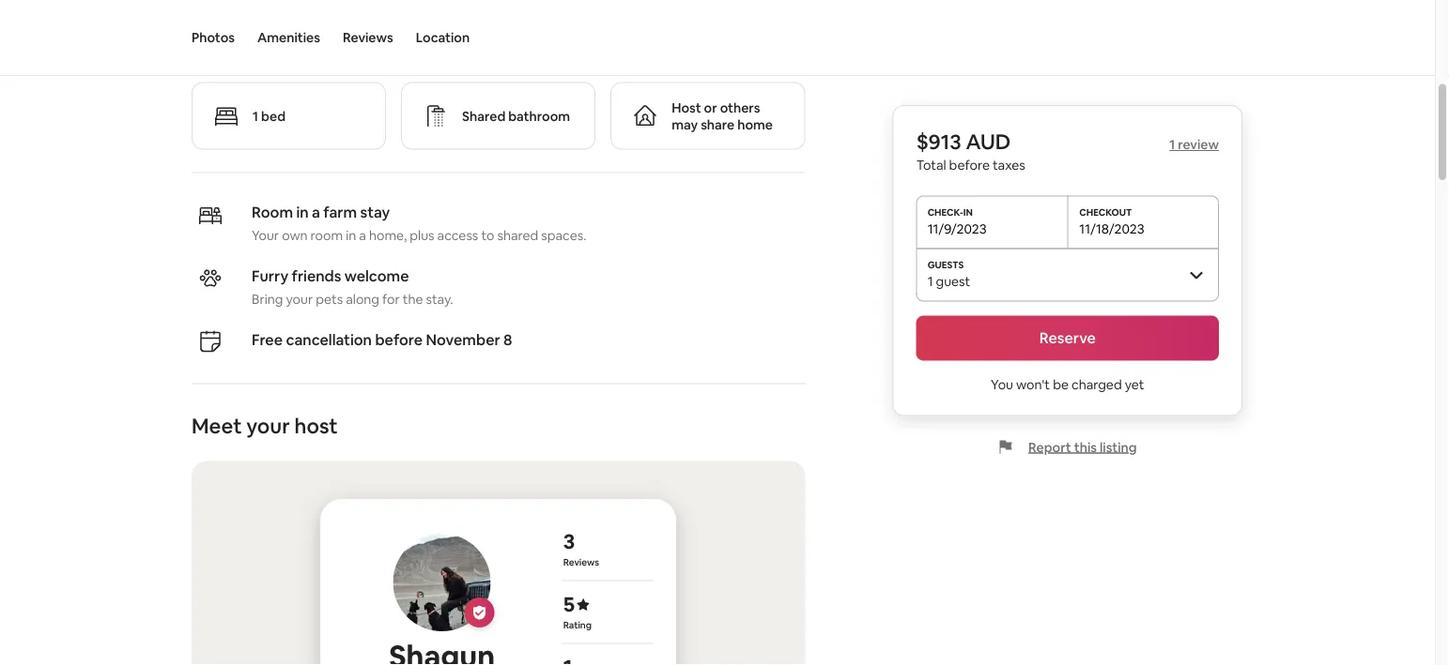Task type: locate. For each thing, give the bounding box(es) containing it.
the
[[403, 291, 423, 307]]

be
[[1053, 376, 1069, 393]]

your down friends
[[286, 291, 313, 307]]

8
[[503, 330, 512, 350]]

review
[[1178, 136, 1219, 153]]

report this listing button
[[998, 439, 1137, 456]]

stay left the hosted
[[341, 35, 382, 61]]

reserve button
[[916, 316, 1219, 361]]

in right photos button
[[253, 35, 270, 61]]

shagun
[[487, 35, 560, 61]]

1 horizontal spatial 1
[[928, 273, 933, 290]]

your
[[286, 291, 313, 307], [246, 413, 290, 440]]

farm
[[290, 35, 336, 61], [323, 203, 357, 222]]

pets
[[316, 291, 343, 307]]

you won't be charged yet
[[991, 376, 1144, 393]]

reserve
[[1039, 329, 1096, 348]]

in up own
[[296, 203, 309, 222]]

before down for
[[375, 330, 423, 350]]

free
[[252, 330, 283, 350]]

by
[[459, 35, 483, 61]]

room for room in a farm stay hosted by shagun
[[192, 35, 248, 61]]

reviews left location at the top left
[[343, 29, 393, 46]]

hosted
[[386, 35, 454, 61]]

before inside $913 aud total before taxes
[[949, 156, 990, 173]]

room in a farm stay your own room in a home, plus access to shared spaces.
[[252, 203, 586, 244]]

for
[[382, 291, 400, 307]]

november
[[426, 330, 500, 350]]

1 left the bed
[[253, 107, 258, 124]]

0 vertical spatial in
[[253, 35, 270, 61]]

0 vertical spatial a
[[274, 35, 286, 61]]

0 horizontal spatial a
[[274, 35, 286, 61]]

0 vertical spatial your
[[286, 291, 313, 307]]

1 horizontal spatial a
[[312, 203, 320, 222]]

shared bathroom
[[462, 107, 570, 124]]

1 horizontal spatial reviews
[[563, 557, 599, 569]]

5
[[563, 592, 575, 618]]

room up your
[[252, 203, 293, 222]]

2 horizontal spatial in
[[346, 227, 356, 244]]

0 vertical spatial stay
[[341, 35, 382, 61]]

share
[[701, 116, 735, 133]]

your
[[252, 227, 279, 244]]

1
[[253, 107, 258, 124], [1169, 136, 1175, 153], [928, 273, 933, 290]]

report this listing
[[1028, 439, 1137, 456]]

won't
[[1016, 376, 1050, 393]]

room left "amenities" button
[[192, 35, 248, 61]]

stay up home,
[[360, 203, 390, 222]]

$913 aud total before taxes
[[916, 129, 1025, 173]]

home,
[[369, 227, 407, 244]]

rating
[[563, 620, 592, 632]]

stay.
[[426, 291, 453, 307]]

1 inside popup button
[[928, 273, 933, 290]]

1 vertical spatial before
[[375, 330, 423, 350]]

your inside furry friends welcome bring your pets along for the stay.
[[286, 291, 313, 307]]

a left home,
[[359, 227, 366, 244]]

1 vertical spatial a
[[312, 203, 320, 222]]

before for free
[[375, 330, 423, 350]]

may
[[672, 116, 698, 133]]

2 vertical spatial 1
[[928, 273, 933, 290]]

along
[[346, 291, 379, 307]]

amenities button
[[257, 0, 320, 75]]

0 vertical spatial reviews
[[343, 29, 393, 46]]

reviews down 3 at bottom
[[563, 557, 599, 569]]

2 vertical spatial a
[[359, 227, 366, 244]]

stay for hosted
[[341, 35, 382, 61]]

0 vertical spatial room
[[192, 35, 248, 61]]

1 vertical spatial stay
[[360, 203, 390, 222]]

others
[[720, 99, 760, 116]]

1 vertical spatial room
[[252, 203, 293, 222]]

in
[[253, 35, 270, 61], [296, 203, 309, 222], [346, 227, 356, 244]]

1 bed
[[253, 107, 285, 124]]

0 horizontal spatial in
[[253, 35, 270, 61]]

before down $913 aud
[[949, 156, 990, 173]]

a right photos
[[274, 35, 286, 61]]

stay
[[341, 35, 382, 61], [360, 203, 390, 222]]

0 vertical spatial 1
[[253, 107, 258, 124]]

access
[[437, 227, 478, 244]]

1 left review
[[1169, 136, 1175, 153]]

1 horizontal spatial in
[[296, 203, 309, 222]]

room
[[192, 35, 248, 61], [252, 203, 293, 222]]

1 review button
[[1169, 136, 1219, 153]]

room for room in a farm stay your own room in a home, plus access to shared spaces.
[[252, 203, 293, 222]]

shared
[[497, 227, 538, 244]]

11/9/2023
[[928, 220, 987, 237]]

host or others may share home
[[672, 99, 773, 133]]

welcome
[[344, 267, 409, 286]]

room inside room in a farm stay your own room in a home, plus access to shared spaces.
[[252, 203, 293, 222]]

farm up room
[[323, 203, 357, 222]]

your left host
[[246, 413, 290, 440]]

1 left guest
[[928, 273, 933, 290]]

photos
[[192, 29, 235, 46]]

verified host image
[[472, 606, 487, 621]]

charged
[[1072, 376, 1122, 393]]

a up room
[[312, 203, 320, 222]]

home
[[737, 116, 773, 133]]

friends
[[292, 267, 341, 286]]

1 vertical spatial farm
[[323, 203, 357, 222]]

1 for 1 review
[[1169, 136, 1175, 153]]

a for room in a farm stay your own room in a home, plus access to shared spaces.
[[312, 203, 320, 222]]

0 horizontal spatial 1
[[253, 107, 258, 124]]

3 reviews
[[563, 529, 599, 569]]

0 horizontal spatial before
[[375, 330, 423, 350]]

reviews
[[343, 29, 393, 46], [563, 557, 599, 569]]

a
[[274, 35, 286, 61], [312, 203, 320, 222], [359, 227, 366, 244]]

1 horizontal spatial room
[[252, 203, 293, 222]]

listing
[[1100, 439, 1137, 456]]

2 vertical spatial in
[[346, 227, 356, 244]]

shared
[[462, 107, 505, 124]]

1 vertical spatial in
[[296, 203, 309, 222]]

shagun user profile image
[[393, 534, 491, 632], [393, 534, 491, 632]]

farm inside room in a farm stay your own room in a home, plus access to shared spaces.
[[323, 203, 357, 222]]

farm left reviews button
[[290, 35, 336, 61]]

a for room in a farm stay hosted by shagun
[[274, 35, 286, 61]]

in right room
[[346, 227, 356, 244]]

1 horizontal spatial before
[[949, 156, 990, 173]]

stay inside room in a farm stay your own room in a home, plus access to shared spaces.
[[360, 203, 390, 222]]

1 for 1 guest
[[928, 273, 933, 290]]

2 horizontal spatial 1
[[1169, 136, 1175, 153]]

0 vertical spatial before
[[949, 156, 990, 173]]

1 vertical spatial 1
[[1169, 136, 1175, 153]]

0 horizontal spatial room
[[192, 35, 248, 61]]

host
[[672, 99, 701, 116]]

before
[[949, 156, 990, 173], [375, 330, 423, 350]]

0 vertical spatial farm
[[290, 35, 336, 61]]



Task type: describe. For each thing, give the bounding box(es) containing it.
3
[[563, 529, 575, 555]]

0 horizontal spatial reviews
[[343, 29, 393, 46]]

11/18/2023
[[1079, 220, 1144, 237]]

room in a farm stay hosted by shagun
[[192, 35, 560, 61]]

own
[[282, 227, 308, 244]]

in for room in a farm stay hosted by shagun
[[253, 35, 270, 61]]

1 guest
[[928, 273, 970, 290]]

report
[[1028, 439, 1071, 456]]

bed
[[261, 107, 285, 124]]

taxes
[[993, 156, 1025, 173]]

yet
[[1125, 376, 1144, 393]]

furry
[[252, 267, 288, 286]]

this
[[1074, 439, 1097, 456]]

amenities
[[257, 29, 320, 46]]

farm for your
[[323, 203, 357, 222]]

$913 aud
[[916, 129, 1011, 155]]

in for room in a farm stay your own room in a home, plus access to shared spaces.
[[296, 203, 309, 222]]

before for $913 aud
[[949, 156, 990, 173]]

cancellation
[[286, 330, 372, 350]]

meet
[[192, 413, 242, 440]]

2 horizontal spatial a
[[359, 227, 366, 244]]

farm for hosted
[[290, 35, 336, 61]]

guest
[[936, 273, 970, 290]]

1 vertical spatial your
[[246, 413, 290, 440]]

location
[[416, 29, 470, 46]]

you
[[991, 376, 1013, 393]]

1 review
[[1169, 136, 1219, 153]]

1 guest button
[[916, 248, 1219, 301]]

to
[[481, 227, 494, 244]]

bring
[[252, 291, 283, 307]]

free cancellation before november 8
[[252, 330, 512, 350]]

reviews button
[[343, 0, 393, 75]]

or
[[704, 99, 717, 116]]

room
[[310, 227, 343, 244]]

1 for 1 bed
[[253, 107, 258, 124]]

location button
[[416, 0, 470, 75]]

plus
[[410, 227, 434, 244]]

1 vertical spatial reviews
[[563, 557, 599, 569]]

furry friends welcome bring your pets along for the stay.
[[252, 267, 453, 307]]

spaces.
[[541, 227, 586, 244]]

bathroom
[[508, 107, 570, 124]]

meet your host
[[192, 413, 338, 440]]

total
[[916, 156, 946, 173]]

stay for your
[[360, 203, 390, 222]]

photos button
[[192, 0, 235, 75]]

host
[[294, 413, 338, 440]]



Task type: vqa. For each thing, say whether or not it's contained in the screenshot.
Verified host icon
yes



